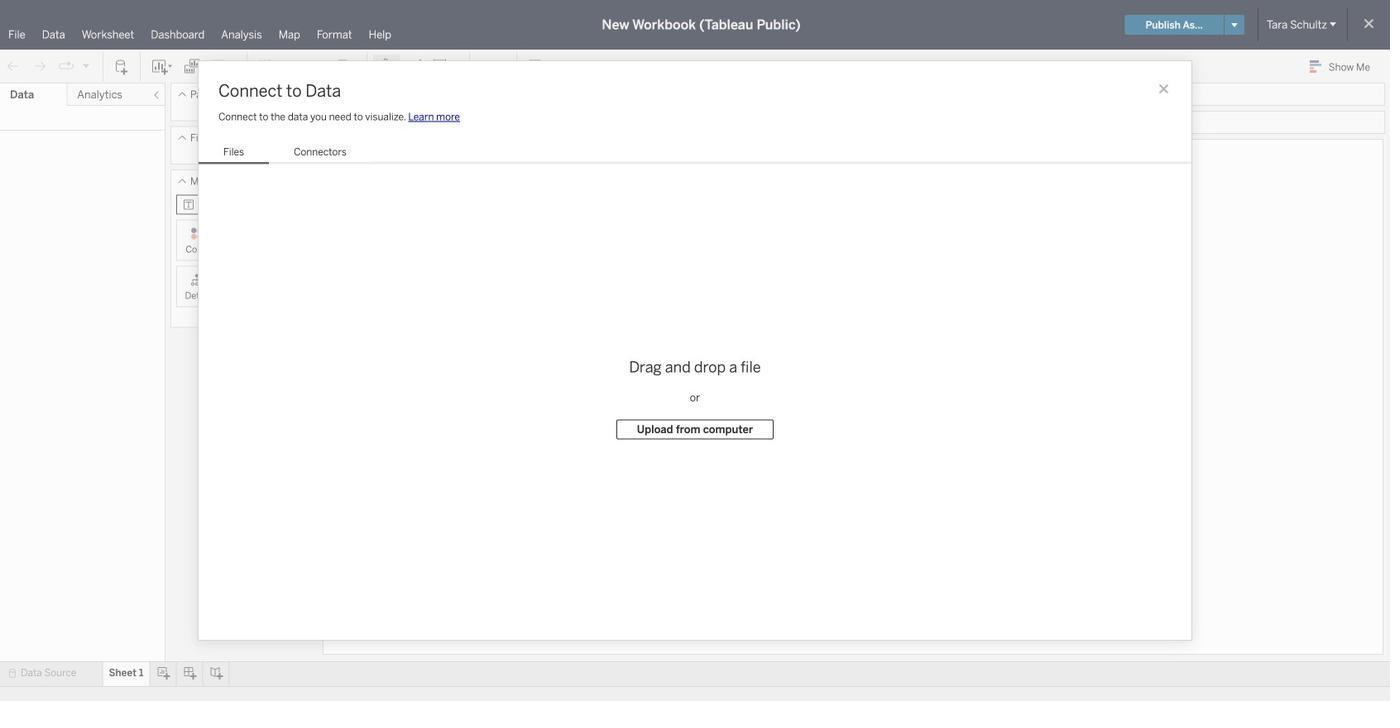 Task type: locate. For each thing, give the bounding box(es) containing it.
sort ascending image
[[284, 58, 300, 75]]

redo image
[[31, 58, 48, 75]]

1 horizontal spatial replay animation image
[[81, 61, 91, 71]]

swap rows and columns image
[[257, 58, 274, 75]]

replay animation image left "new data source" image
[[81, 61, 91, 71]]

replay animation image right redo icon
[[58, 58, 74, 75]]

fit image
[[433, 58, 459, 75]]

list box
[[199, 143, 371, 165]]

replay animation image
[[58, 58, 74, 75], [81, 61, 91, 71]]



Task type: vqa. For each thing, say whether or not it's contained in the screenshot.
Replay Animation icon
yes



Task type: describe. For each thing, give the bounding box(es) containing it.
show/hide cards image
[[480, 58, 506, 75]]

highlight image
[[377, 58, 396, 75]]

undo image
[[5, 58, 22, 75]]

new data source image
[[113, 58, 130, 75]]

duplicate image
[[184, 58, 200, 75]]

0 horizontal spatial replay animation image
[[58, 58, 74, 75]]

new worksheet image
[[151, 58, 174, 75]]

clear sheet image
[[210, 58, 237, 75]]

download image
[[527, 58, 544, 75]]

totals image
[[337, 58, 357, 75]]

format workbook image
[[406, 58, 423, 75]]

sort descending image
[[310, 58, 327, 75]]

collapse image
[[151, 90, 161, 100]]



